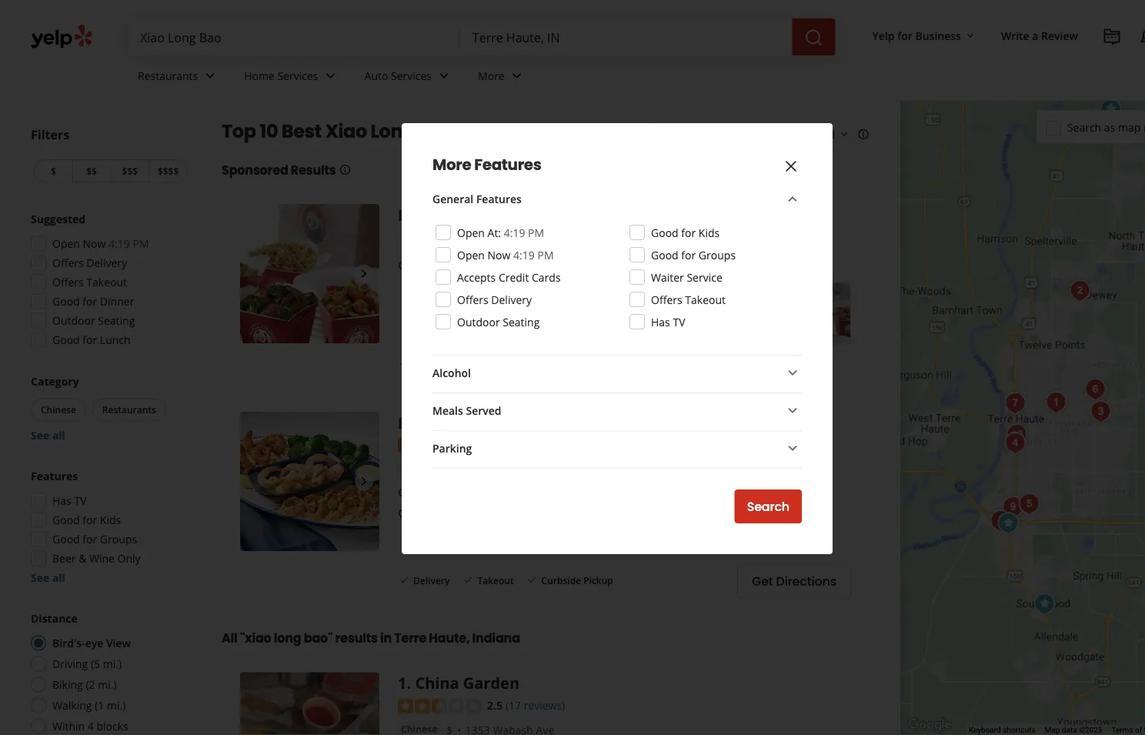 Task type: vqa. For each thing, say whether or not it's contained in the screenshot.
the bottommost Next image
yes



Task type: locate. For each thing, give the bounding box(es) containing it.
outdoor down get delivery or takeout
[[457, 314, 500, 329]]

to right the us
[[466, 537, 477, 552]]

see all for features
[[31, 570, 65, 585]]

accepts credit cards
[[457, 270, 561, 284]]

outdoor for good
[[52, 313, 95, 328]]

terre right 'near'
[[506, 119, 554, 144]]

all for features
[[52, 570, 65, 585]]

features for general features
[[476, 191, 522, 206]]

open now 4:19 pm up accepts credit cards
[[457, 247, 554, 262]]

kids inside more features dialog
[[699, 225, 720, 240]]

1 see from the top
[[31, 428, 49, 443]]

user actions element
[[860, 19, 1145, 114]]

1 vertical spatial see
[[31, 570, 49, 585]]

good for kids inside more features dialog
[[651, 225, 720, 240]]

now
[[83, 236, 106, 251], [488, 247, 511, 262]]

24 chevron down v2 image for auto
[[435, 67, 453, 85]]

offers takeout up good for dinner
[[52, 275, 127, 289]]

0 horizontal spatial search
[[747, 498, 790, 515]]

bird's-
[[52, 636, 85, 650]]

outdoor seating down good for dinner
[[52, 313, 135, 328]]

the down at
[[667, 522, 683, 537]]

1 horizontal spatial has
[[651, 314, 670, 329]]

offers takeout inside more features dialog
[[651, 292, 726, 307]]

garden
[[463, 672, 520, 694]]

open until 9:30 pm
[[398, 258, 495, 272]]

1 see all button from the top
[[31, 428, 65, 443]]

we
[[741, 507, 756, 521]]

chinese up 9:30
[[457, 235, 494, 247]]

features inside general features dropdown button
[[476, 191, 522, 206]]

1 horizontal spatial offers takeout
[[651, 292, 726, 307]]

mi.) for walking (1 mi.)
[[107, 698, 126, 713]]

1 vertical spatial mi.)
[[98, 677, 117, 692]]

write a review
[[1001, 28, 1078, 43]]

2 all from the top
[[52, 570, 65, 585]]

1 horizontal spatial lobster
[[617, 507, 656, 521]]

see for features
[[31, 570, 49, 585]]

"based
[[415, 507, 449, 521]]

0 horizontal spatial or
[[480, 299, 492, 313]]

1 horizontal spatial panda express image
[[1096, 94, 1127, 125]]

0 vertical spatial haute,
[[557, 119, 618, 144]]

24 chevron down v2 image inside 'alcohol' dropdown button
[[784, 364, 802, 382]]

0 horizontal spatial 16 info v2 image
[[339, 164, 351, 176]]

0 horizontal spatial outdoor seating
[[52, 313, 135, 328]]

open up 16 speech v2 image
[[398, 485, 427, 500]]

services for home services
[[278, 68, 318, 83]]

16 checkmark v2 image
[[398, 357, 410, 370], [462, 357, 475, 370], [398, 574, 410, 586]]

all down the category
[[52, 428, 65, 443]]

outdoor seating down get delivery or takeout
[[457, 314, 540, 329]]

1 vertical spatial group
[[28, 374, 191, 443]]

has tv up beer
[[52, 493, 87, 508]]

1 vertical spatial hwy
[[616, 462, 638, 476]]

0 horizontal spatial royal mandarin express image
[[1014, 489, 1045, 520]]

to right okay
[[507, 522, 517, 537]]

delivery
[[86, 256, 127, 270], [491, 292, 532, 307], [433, 299, 477, 313], [413, 358, 450, 370], [413, 574, 450, 587]]

1 horizontal spatial chinese
[[457, 235, 494, 247]]

offers delivery inside more features dialog
[[457, 292, 532, 307]]

has right have
[[651, 314, 670, 329]]

us
[[600, 462, 613, 476]]

0 horizontal spatial 24 chevron down v2 image
[[201, 67, 220, 85]]

previous image for 3rd slideshow element
[[246, 733, 265, 735]]

0 vertical spatial royal mandarin express image
[[1086, 396, 1117, 427]]

group containing category
[[28, 374, 191, 443]]

indiana down business categories element
[[622, 119, 693, 144]]

u
[[1144, 726, 1145, 735]]

has tv inside group
[[52, 493, 87, 508]]

get up have
[[411, 299, 430, 313]]

delivery inside more features dialog
[[491, 292, 532, 307]]

haute, up 1 . china garden
[[429, 630, 470, 647]]

see
[[31, 428, 49, 443], [31, 570, 49, 585]]

seafood button
[[398, 461, 441, 476]]

4:19 up dinner
[[109, 236, 130, 251]]

0 horizontal spatial services
[[278, 68, 318, 83]]

category
[[31, 374, 79, 389]]

outdoor seating inside group
[[52, 313, 135, 328]]

offers takeout down waiter service at the top of page
[[651, 292, 726, 307]]

0 horizontal spatial outdoor
[[52, 313, 95, 328]]

good for kids
[[651, 225, 720, 240], [52, 513, 121, 527]]

2 16 checkmark v2 image from the left
[[526, 574, 539, 586]]

24 chevron down v2 image for home
[[321, 67, 340, 85]]

more inside dialog
[[433, 154, 471, 176]]

more
[[478, 68, 505, 83], [433, 154, 471, 176]]

panda express image
[[1096, 94, 1127, 125], [240, 204, 380, 343]]

0 vertical spatial next image
[[355, 472, 373, 491]]

us
[[452, 537, 463, 552]]

map
[[1118, 120, 1141, 135]]

0 vertical spatial see
[[31, 428, 49, 443]]

restaurants inside 'link'
[[138, 68, 198, 83]]

now inside more features dialog
[[488, 247, 511, 262]]

24 chevron down v2 image
[[321, 67, 340, 85], [435, 67, 453, 85], [784, 190, 802, 208], [784, 364, 802, 382], [784, 439, 802, 458]]

more up 'near'
[[478, 68, 505, 83]]

0 vertical spatial tv
[[673, 314, 685, 329]]

hwy right south
[[563, 234, 584, 249]]

search up 'then'
[[747, 498, 790, 515]]

0 vertical spatial get
[[411, 299, 430, 313]]

business categories element
[[125, 55, 1145, 100]]

friend
[[792, 522, 822, 537]]

24 chevron down v2 image inside "meals served" dropdown button
[[784, 401, 802, 420]]

16 checkmark v2 image down the us
[[462, 574, 475, 586]]

good for kids up waiter service at the top of page
[[651, 225, 720, 240]]

1 horizontal spatial chinese button
[[454, 234, 497, 249]]

0 horizontal spatial the
[[667, 522, 683, 537]]

now down open at: 4:19 pm
[[488, 247, 511, 262]]

0 horizontal spatial chinese
[[41, 403, 76, 416]]

beer
[[52, 551, 76, 566]]

1 vertical spatial haute,
[[429, 630, 470, 647]]

results
[[291, 161, 336, 179]]

1 horizontal spatial good for groups
[[651, 247, 736, 262]]

get left directions
[[752, 572, 773, 590]]

good for groups
[[651, 247, 736, 262], [52, 532, 137, 547]]

2 services from the left
[[391, 68, 432, 83]]

takeout up pickup
[[685, 292, 726, 307]]

(traditional)
[[497, 462, 554, 475]]

map
[[1045, 726, 1060, 735]]

delivery down invited
[[413, 574, 450, 587]]

0 vertical spatial 16 info v2 image
[[858, 128, 870, 140]]

see all down beer
[[31, 570, 65, 585]]

tv right ready
[[673, 314, 685, 329]]

china garden link
[[415, 672, 520, 694]]

3 slideshow element from the top
[[240, 672, 380, 735]]

2 previous image from the top
[[246, 733, 265, 735]]

1 see all from the top
[[31, 428, 65, 443]]

filters
[[31, 126, 69, 143]]

chinese button down the category
[[31, 398, 86, 421]]

terre right the 'in'
[[394, 630, 427, 647]]

for inside button
[[898, 28, 913, 43]]

1 horizontal spatial has tv
[[651, 314, 685, 329]]

has up beer
[[52, 493, 71, 508]]

0 horizontal spatial good for groups
[[52, 532, 137, 547]]

next image
[[355, 472, 373, 491], [355, 733, 373, 735]]

read more
[[669, 314, 726, 329]]

has tv left pickup
[[651, 314, 685, 329]]

within
[[52, 719, 85, 734]]

then
[[748, 522, 771, 537]]

1 horizontal spatial 16 checkmark v2 image
[[526, 574, 539, 586]]

0 vertical spatial see all button
[[31, 428, 65, 443]]

alcohol
[[433, 365, 471, 380]]

takeout inside group
[[86, 275, 127, 289]]

sponsored
[[222, 161, 288, 179]]

2 vertical spatial mi.)
[[107, 698, 126, 713]]

kinda
[[586, 522, 613, 537]]

1 horizontal spatial seating
[[503, 314, 540, 329]]

pm up dinner
[[133, 236, 149, 251]]

0 vertical spatial to
[[498, 314, 508, 329]]

16 checkmark v2 image for takeout
[[462, 574, 475, 586]]

see all button for category
[[31, 428, 65, 443]]

delivery down 'credit'
[[491, 292, 532, 307]]

0 vertical spatial good for kids
[[651, 225, 720, 240]]

outdoor seating inside more features dialog
[[457, 314, 540, 329]]

0 horizontal spatial offers delivery
[[52, 256, 127, 270]]

0 vertical spatial 41
[[587, 234, 600, 249]]

search left as
[[1068, 120, 1102, 135]]

1 vertical spatial tv
[[74, 493, 87, 508]]

features inside group
[[31, 469, 78, 483]]

1 vertical spatial restaurants
[[102, 403, 156, 416]]

2 see all from the top
[[31, 570, 65, 585]]

1 services from the left
[[278, 68, 318, 83]]

outdoor for offers
[[457, 314, 500, 329]]

pm right 3340
[[528, 225, 544, 240]]

seating inside more features dialog
[[503, 314, 540, 329]]

0 vertical spatial more
[[478, 68, 505, 83]]

24 chevron down v2 image
[[201, 67, 220, 85], [508, 67, 526, 85], [784, 401, 802, 420]]

1 vertical spatial see all
[[31, 570, 65, 585]]

1 vertical spatial next image
[[355, 733, 373, 735]]

16 info v2 image
[[858, 128, 870, 140], [339, 164, 351, 176]]

24 chevron down v2 image inside restaurants 'link'
[[201, 67, 220, 85]]

kids up wine
[[100, 513, 121, 527]]

until
[[430, 258, 452, 272]]

chinese button up 9:30
[[454, 234, 497, 249]]

4:19 right at:
[[504, 225, 525, 240]]

kids up service
[[699, 225, 720, 240]]

16 chevron down v2 image
[[964, 30, 977, 42]]

curbside pickup
[[542, 574, 613, 587]]

good for kids up &
[[52, 513, 121, 527]]

see all button down the category
[[31, 428, 65, 443]]

chinese down the category
[[41, 403, 76, 416]]

(17 reviews) link
[[506, 696, 565, 713]]

get for get directions
[[752, 572, 773, 590]]

1 horizontal spatial more
[[478, 68, 505, 83]]

16 checkmark v2 image down 16 speech v2 image
[[398, 574, 410, 586]]

10
[[260, 119, 278, 144]]

$$$$
[[158, 165, 179, 177]]

panda express link
[[398, 204, 509, 225]]

offers delivery up good for dinner
[[52, 256, 127, 270]]

waiter
[[651, 270, 684, 284]]

slideshow element for panda express
[[240, 204, 380, 343]]

restaurants inside button
[[102, 403, 156, 416]]

24 chevron down v2 image inside home services link
[[321, 67, 340, 85]]

0 vertical spatial the
[[801, 507, 818, 521]]

groups up service
[[699, 247, 736, 262]]

red
[[398, 412, 427, 433], [595, 507, 615, 521]]

0 horizontal spatial it
[[439, 314, 446, 329]]

option group
[[26, 611, 191, 735]]

terre
[[506, 119, 554, 144], [394, 630, 427, 647]]

open now 4:19 pm down suggested
[[52, 236, 149, 251]]

mi.)
[[103, 657, 122, 671], [98, 677, 117, 692], [107, 698, 126, 713]]

parking
[[433, 441, 472, 455]]

0 vertical spatial indiana
[[622, 119, 693, 144]]

thought
[[759, 507, 798, 521]]

have it delivered to your front door or have it ready for pickup
[[411, 314, 723, 329]]

now inside group
[[83, 236, 106, 251]]

1 vertical spatial terre
[[394, 630, 427, 647]]

more features dialog
[[0, 0, 1145, 735]]

royal mandarin express image down eastern house icon
[[1014, 489, 1045, 520]]

0 horizontal spatial has
[[52, 493, 71, 508]]

close image
[[782, 157, 801, 176]]

yelp for business button
[[866, 22, 983, 49]]

delivery up dinner
[[86, 256, 127, 270]]

suggested
[[31, 212, 86, 226]]

1 16 checkmark v2 image from the left
[[462, 574, 475, 586]]

41 right south
[[587, 234, 600, 249]]

or up delivered in the top left of the page
[[480, 299, 492, 313]]

walking
[[52, 698, 92, 713]]

2 see all button from the top
[[31, 570, 65, 585]]

more inside business categories element
[[478, 68, 505, 83]]

1 horizontal spatial royal mandarin express image
[[1086, 396, 1117, 427]]

41 down parking dropdown button
[[641, 462, 653, 476]]

1 vertical spatial 41
[[641, 462, 653, 476]]

(17
[[506, 698, 521, 712]]

the up friend
[[801, 507, 818, 521]]

16 checkmark v2 image left curbside
[[526, 574, 539, 586]]

fast food button
[[398, 234, 448, 249]]

view
[[106, 636, 131, 650]]

1 horizontal spatial outdoor seating
[[457, 314, 540, 329]]

more down top 10 best xiao long bao near terre haute, indiana
[[433, 154, 471, 176]]

0 vertical spatial lobster
[[431, 412, 489, 433]]

1 previous image from the top
[[246, 472, 265, 491]]

see up distance
[[31, 570, 49, 585]]

slideshow element
[[240, 204, 380, 343], [240, 412, 380, 551], [240, 672, 380, 735]]

first wok image
[[1080, 374, 1111, 405]]

2 next image from the top
[[355, 733, 373, 735]]

takeout inside more features dialog
[[685, 292, 726, 307]]

0 horizontal spatial lobster
[[431, 412, 489, 433]]

to left your
[[498, 314, 508, 329]]

and
[[725, 522, 745, 537]]

search inside button
[[747, 498, 790, 515]]

american (traditional) link
[[447, 461, 557, 476]]

get inside get directions link
[[752, 572, 773, 590]]

1 slideshow element from the top
[[240, 204, 380, 343]]

write
[[1001, 28, 1030, 43]]

good for groups up "beer & wine only"
[[52, 532, 137, 547]]

16 speech v2 image
[[398, 508, 410, 521]]

1 horizontal spatial outdoor
[[457, 314, 500, 329]]

tv up &
[[74, 493, 87, 508]]

haute, down business categories element
[[557, 119, 618, 144]]

24 chevron down v2 image for general
[[784, 190, 802, 208]]

0 vertical spatial mi.)
[[103, 657, 122, 671]]

1 horizontal spatial kids
[[699, 225, 720, 240]]

see all button down beer
[[31, 570, 65, 585]]

auto
[[365, 68, 388, 83]]

group
[[26, 211, 191, 352], [28, 374, 191, 443], [26, 468, 191, 585]]

to
[[498, 314, 508, 329], [507, 522, 517, 537], [466, 537, 477, 552]]

seating down dinner
[[98, 313, 135, 328]]

or right door at the top of page
[[591, 314, 602, 329]]

1 vertical spatial offers delivery
[[457, 292, 532, 307]]

restaurants for restaurants button
[[102, 403, 156, 416]]

services for auto services
[[391, 68, 432, 83]]

2 it from the left
[[632, 314, 639, 329]]

1 vertical spatial chinese
[[41, 403, 76, 416]]

1 horizontal spatial indiana
[[622, 119, 693, 144]]

good
[[651, 225, 679, 240], [651, 247, 679, 262], [52, 294, 80, 309], [52, 333, 80, 347], [52, 513, 80, 527], [52, 532, 80, 547]]

1 vertical spatial has tv
[[52, 493, 87, 508]]

see all down the category
[[31, 428, 65, 443]]

indiana up garden
[[472, 630, 520, 647]]

royal mandarin express image right china garden icon
[[1086, 396, 1117, 427]]

mi.) right (5
[[103, 657, 122, 671]]

mi.) right (1
[[107, 698, 126, 713]]

delivered
[[449, 314, 495, 329]]

mi.) right '(2'
[[98, 677, 117, 692]]

1 vertical spatial slideshow element
[[240, 412, 380, 551]]

pricey
[[616, 522, 646, 537]]

&
[[79, 551, 86, 566]]

16 checkmark v2 image
[[462, 574, 475, 586], [526, 574, 539, 586]]

royal mandarin express image
[[1086, 396, 1117, 427], [1014, 489, 1045, 520]]

seating down 'credit'
[[503, 314, 540, 329]]

driving (5 mi.)
[[52, 657, 122, 671]]

24 chevron down v2 image inside more link
[[508, 67, 526, 85]]

2 see from the top
[[31, 570, 49, 585]]

1 horizontal spatial open now 4:19 pm
[[457, 247, 554, 262]]

1 vertical spatial good for groups
[[52, 532, 137, 547]]

seating for offers delivery
[[503, 314, 540, 329]]

$
[[51, 165, 56, 177]]

2 vertical spatial features
[[31, 469, 78, 483]]

services right home
[[278, 68, 318, 83]]

in
[[380, 630, 392, 647]]

0 vertical spatial search
[[1068, 120, 1102, 135]]

slideshow element for red lobster
[[240, 412, 380, 551]]

red lobster image
[[240, 412, 380, 551], [993, 508, 1024, 539]]

red up kinda
[[595, 507, 615, 521]]

outdoor up good for lunch
[[52, 313, 95, 328]]

1 horizontal spatial search
[[1068, 120, 1102, 135]]

1 vertical spatial kids
[[100, 513, 121, 527]]

hwy right us
[[616, 462, 638, 476]]

1 horizontal spatial now
[[488, 247, 511, 262]]

good for groups up waiter service at the top of page
[[651, 247, 736, 262]]

2 slideshow element from the top
[[240, 412, 380, 551]]

1 horizontal spatial red lobster image
[[993, 508, 1024, 539]]

0 vertical spatial kids
[[699, 225, 720, 240]]

1 all from the top
[[52, 428, 65, 443]]

1 horizontal spatial offers delivery
[[457, 292, 532, 307]]

seating for good for dinner
[[98, 313, 135, 328]]

tv
[[673, 314, 685, 329], [74, 493, 87, 508]]

1 horizontal spatial good for kids
[[651, 225, 720, 240]]

previous image
[[246, 472, 265, 491], [246, 733, 265, 735]]

good for kids inside group
[[52, 513, 121, 527]]

1 vertical spatial more
[[433, 154, 471, 176]]

None search field
[[128, 18, 839, 55]]

outdoor seating for delivery
[[457, 314, 540, 329]]

open
[[457, 225, 485, 240], [52, 236, 80, 251], [457, 247, 485, 262], [398, 258, 427, 272], [398, 485, 427, 500]]

0 vertical spatial has
[[651, 314, 670, 329]]

search for search as map m
[[1068, 120, 1102, 135]]

general features button
[[433, 190, 802, 209]]

1 vertical spatial good for kids
[[52, 513, 121, 527]]

offers delivery down accepts credit cards
[[457, 292, 532, 307]]

24 chevron down v2 image inside auto services link
[[435, 67, 453, 85]]

1 vertical spatial get
[[752, 572, 773, 590]]

biking
[[52, 677, 83, 692]]

takeout up dinner
[[86, 275, 127, 289]]

chinese
[[457, 235, 494, 247], [41, 403, 76, 416]]

0 vertical spatial slideshow element
[[240, 204, 380, 343]]

group containing features
[[26, 468, 191, 585]]

see down the category
[[31, 428, 49, 443]]

waiter service
[[651, 270, 723, 284]]

outdoor seating
[[52, 313, 135, 328], [457, 314, 540, 329]]

services
[[278, 68, 318, 83], [391, 68, 432, 83]]

0 vertical spatial groups
[[699, 247, 736, 262]]

1 horizontal spatial or
[[591, 314, 602, 329]]

open left at:
[[457, 225, 485, 240]]

outdoor inside more features dialog
[[457, 314, 500, 329]]

.
[[407, 672, 411, 694]]

seafood link
[[398, 461, 441, 476]]

3.4 star rating image
[[398, 438, 481, 453]]

express
[[450, 204, 509, 225]]

bao
[[419, 119, 454, 144]]

option group containing distance
[[26, 611, 191, 735]]

0 horizontal spatial has tv
[[52, 493, 87, 508]]

1 vertical spatial lobster
[[617, 507, 656, 521]]

0 horizontal spatial haute,
[[429, 630, 470, 647]]

takeout up your
[[494, 299, 539, 313]]

16 checkmark v2 image down delivered in the top left of the page
[[462, 357, 475, 370]]

1 vertical spatial red
[[595, 507, 615, 521]]

credit
[[499, 270, 529, 284]]

1 vertical spatial or
[[591, 314, 602, 329]]

seafood
[[415, 522, 455, 537]]

"based on our past experience with red lobster at bloomington, we thought the seafood was okay to poor and it's kinda pricey for the quality. and then my friend invited us to the…"
[[415, 507, 822, 552]]

good for dinner
[[52, 294, 134, 309]]

0 vertical spatial red
[[398, 412, 427, 433]]

groups up only
[[100, 532, 137, 547]]

search as map m
[[1068, 120, 1145, 135]]

0 horizontal spatial kids
[[100, 513, 121, 527]]

services right auto
[[391, 68, 432, 83]]

24 chevron down v2 image inside general features dropdown button
[[784, 190, 802, 208]]

now down suggested
[[83, 236, 106, 251]]

all down beer
[[52, 570, 65, 585]]

4:19 for offers delivery
[[109, 236, 130, 251]]

0 horizontal spatial good for kids
[[52, 513, 121, 527]]

offers down waiter
[[651, 292, 683, 307]]

0 vertical spatial good for groups
[[651, 247, 736, 262]]

0 vertical spatial see all
[[31, 428, 65, 443]]



Task type: describe. For each thing, give the bounding box(es) containing it.
1
[[398, 672, 407, 694]]

more for more features
[[433, 154, 471, 176]]

sponsored results
[[222, 161, 336, 179]]

restaurants button
[[92, 398, 166, 421]]

parking button
[[433, 439, 802, 459]]

2.5
[[487, 698, 503, 712]]

red lobster link
[[398, 412, 489, 433]]

open down suggested
[[52, 236, 80, 251]]

offers up good for dinner
[[52, 275, 84, 289]]

tv inside more features dialog
[[673, 314, 685, 329]]

3340
[[503, 234, 528, 249]]

3407 s us hwy 41
[[563, 462, 653, 476]]

$$$$ button
[[149, 159, 188, 183]]

lobster inside "based on our past experience with red lobster at bloomington, we thought the seafood was okay to poor and it's kinda pricey for the quality. and then my friend invited us to the…"
[[617, 507, 656, 521]]

0 horizontal spatial offers takeout
[[52, 275, 127, 289]]

1 vertical spatial royal mandarin express image
[[1014, 489, 1045, 520]]

eastern house image
[[1000, 428, 1031, 459]]

3340 south hwy 41
[[503, 234, 600, 249]]

©2023
[[1079, 726, 1103, 735]]

0 vertical spatial chinese
[[457, 235, 494, 247]]

4:19 for open now
[[504, 225, 525, 240]]

business
[[916, 28, 961, 43]]

1 horizontal spatial 16 info v2 image
[[858, 128, 870, 140]]

home
[[244, 68, 275, 83]]

yelp for business
[[873, 28, 961, 43]]

red inside "based on our past experience with red lobster at bloomington, we thought the seafood was okay to poor and it's kinda pricey for the quality. and then my friend invited us to the…"
[[595, 507, 615, 521]]

more features
[[433, 154, 542, 176]]

0 horizontal spatial red lobster image
[[240, 412, 380, 551]]

our
[[468, 507, 486, 521]]

notifications image
[[1140, 28, 1145, 46]]

pm inside group
[[133, 236, 149, 251]]

panera bread image
[[1030, 589, 1060, 620]]

kids inside group
[[100, 513, 121, 527]]

china garden image
[[1041, 387, 1072, 418]]

24 chevron down v2 image for meals served
[[784, 401, 802, 420]]

1 next image from the top
[[355, 472, 373, 491]]

okay
[[481, 522, 504, 537]]

a
[[1033, 28, 1039, 43]]

see all for category
[[31, 428, 65, 443]]

(5
[[91, 657, 100, 671]]

$$
[[86, 165, 97, 177]]

delivery down have
[[413, 358, 450, 370]]

0 horizontal spatial tv
[[74, 493, 87, 508]]

of
[[1135, 726, 1142, 735]]

24 chevron down v2 image for restaurants
[[201, 67, 220, 85]]

east star image
[[998, 492, 1029, 523]]

front
[[537, 314, 562, 329]]

bao"
[[304, 630, 333, 647]]

american
[[450, 462, 495, 475]]

restaurants for restaurants 'link'
[[138, 68, 198, 83]]

search for search
[[747, 498, 790, 515]]

pm up cards
[[538, 247, 554, 262]]

has tv inside more features dialog
[[651, 314, 685, 329]]

0 horizontal spatial red
[[398, 412, 427, 433]]

the…"
[[479, 537, 508, 552]]

0 vertical spatial offers delivery
[[52, 256, 127, 270]]

biking (2 mi.)
[[52, 677, 117, 692]]

1 vertical spatial indiana
[[472, 630, 520, 647]]

0 vertical spatial terre
[[506, 119, 554, 144]]

get delivery or takeout
[[411, 299, 539, 313]]

2.5 star rating image
[[398, 698, 481, 714]]

great wall image
[[1000, 388, 1031, 419]]

south
[[530, 234, 560, 249]]

google image
[[904, 715, 955, 735]]

get for get delivery or takeout
[[411, 299, 430, 313]]

4
[[88, 719, 94, 734]]

chinese inside group
[[41, 403, 76, 416]]

16 checkmark v2 image for curbside pickup
[[526, 574, 539, 586]]

results
[[335, 630, 378, 647]]

1 vertical spatial to
[[507, 522, 517, 537]]

blocks
[[97, 719, 128, 734]]

(2
[[86, 677, 95, 692]]

food
[[423, 235, 445, 247]]

offers down suggested
[[52, 256, 84, 270]]

1 horizontal spatial the
[[801, 507, 818, 521]]

your
[[511, 314, 534, 329]]

1 horizontal spatial haute,
[[557, 119, 618, 144]]

$ button
[[34, 159, 72, 183]]

group containing suggested
[[26, 211, 191, 352]]

outdoor seating for for
[[52, 313, 135, 328]]

search image
[[805, 29, 823, 47]]

0 horizontal spatial 41
[[587, 234, 600, 249]]

top
[[222, 119, 256, 144]]

previous image
[[246, 264, 265, 283]]

keyboard
[[969, 726, 1001, 735]]

general features
[[433, 191, 522, 206]]

see all button for features
[[31, 570, 65, 585]]

magic wok image
[[986, 506, 1016, 537]]

dinner
[[100, 294, 134, 309]]

2 vertical spatial to
[[466, 537, 477, 552]]

served
[[466, 403, 502, 418]]

0 horizontal spatial terre
[[394, 630, 427, 647]]

mi.) for driving (5 mi.)
[[103, 657, 122, 671]]

takeout down "the…""
[[478, 574, 514, 587]]

1 horizontal spatial 41
[[641, 462, 653, 476]]

have
[[411, 314, 436, 329]]

0 vertical spatial panda express image
[[1096, 94, 1127, 125]]

past
[[489, 507, 510, 521]]

open now 4:19 pm inside more features dialog
[[457, 247, 554, 262]]

24 chevron down v2 image inside parking dropdown button
[[784, 439, 802, 458]]

see for category
[[31, 428, 49, 443]]

china wok image
[[1065, 276, 1096, 306]]

best
[[282, 119, 322, 144]]

0 horizontal spatial open now 4:19 pm
[[52, 236, 149, 251]]

general
[[433, 191, 474, 206]]

16 checkmark v2 image left alcohol
[[398, 357, 410, 370]]

for inside "based on our past experience with red lobster at bloomington, we thought the seafood was okay to poor and it's kinda pricey for the quality. and then my friend invited us to the…"
[[649, 522, 664, 537]]

lunch
[[100, 333, 131, 347]]

write a review link
[[995, 22, 1085, 49]]

0 horizontal spatial groups
[[100, 532, 137, 547]]

0 vertical spatial or
[[480, 299, 492, 313]]

pm right 9:30
[[479, 258, 495, 272]]

shortcuts
[[1003, 726, 1036, 735]]

open at: 4:19 pm
[[457, 225, 544, 240]]

$$$
[[122, 165, 138, 177]]

mi.) for biking (2 mi.)
[[98, 677, 117, 692]]

xiao
[[325, 119, 367, 144]]

0 horizontal spatial chinese button
[[31, 398, 86, 421]]

long
[[371, 119, 415, 144]]

good for lunch
[[52, 333, 131, 347]]

china
[[415, 672, 459, 694]]

door
[[565, 314, 589, 329]]

delivery inside group
[[86, 256, 127, 270]]

bloomington,
[[671, 507, 738, 521]]

map region
[[736, 0, 1145, 735]]

data
[[1062, 726, 1077, 735]]

24 chevron down v2 image for more
[[508, 67, 526, 85]]

auto services
[[365, 68, 432, 83]]

4:19 up 'credit'
[[514, 247, 535, 262]]

top 10 best xiao long bao near terre haute, indiana
[[222, 119, 693, 144]]

more for more
[[478, 68, 505, 83]]

beer & wine only
[[52, 551, 141, 566]]

previous image for red lobster slideshow element
[[246, 472, 265, 491]]

terms of u
[[1112, 726, 1145, 735]]

eye
[[85, 636, 103, 650]]

good for groups inside more features dialog
[[651, 247, 736, 262]]

experience
[[513, 507, 568, 521]]

1 it from the left
[[439, 314, 446, 329]]

$$$ button
[[110, 159, 149, 183]]

offers up delivered in the top left of the page
[[457, 292, 489, 307]]

panda express
[[398, 204, 509, 225]]

american (traditional)
[[450, 462, 554, 475]]

restaurants link
[[125, 55, 232, 100]]

directions
[[776, 572, 837, 590]]

fast
[[401, 235, 420, 247]]

happy dragon image
[[1002, 420, 1033, 450]]

delivery up delivered in the top left of the page
[[433, 299, 477, 313]]

has inside more features dialog
[[651, 314, 670, 329]]

bird's-eye view
[[52, 636, 131, 650]]

$$ button
[[72, 159, 110, 183]]

0 horizontal spatial panda express image
[[240, 204, 380, 343]]

projects image
[[1103, 28, 1122, 46]]

accepts
[[457, 270, 496, 284]]

all for category
[[52, 428, 65, 443]]

open down fast at the left top
[[398, 258, 427, 272]]

open up accepts
[[457, 247, 485, 262]]

"xiao
[[240, 630, 271, 647]]

features for more features
[[474, 154, 542, 176]]

next image
[[355, 264, 373, 283]]

0 vertical spatial hwy
[[563, 234, 584, 249]]

1 vertical spatial the
[[667, 522, 683, 537]]

groups inside more features dialog
[[699, 247, 736, 262]]

my
[[774, 522, 790, 537]]

all "xiao long bao" results in terre haute, indiana
[[222, 630, 520, 647]]

home services link
[[232, 55, 352, 100]]

terms of u link
[[1112, 726, 1145, 735]]

0 vertical spatial chinese button
[[454, 234, 497, 249]]

search button
[[735, 490, 802, 523]]

as
[[1105, 120, 1116, 135]]



